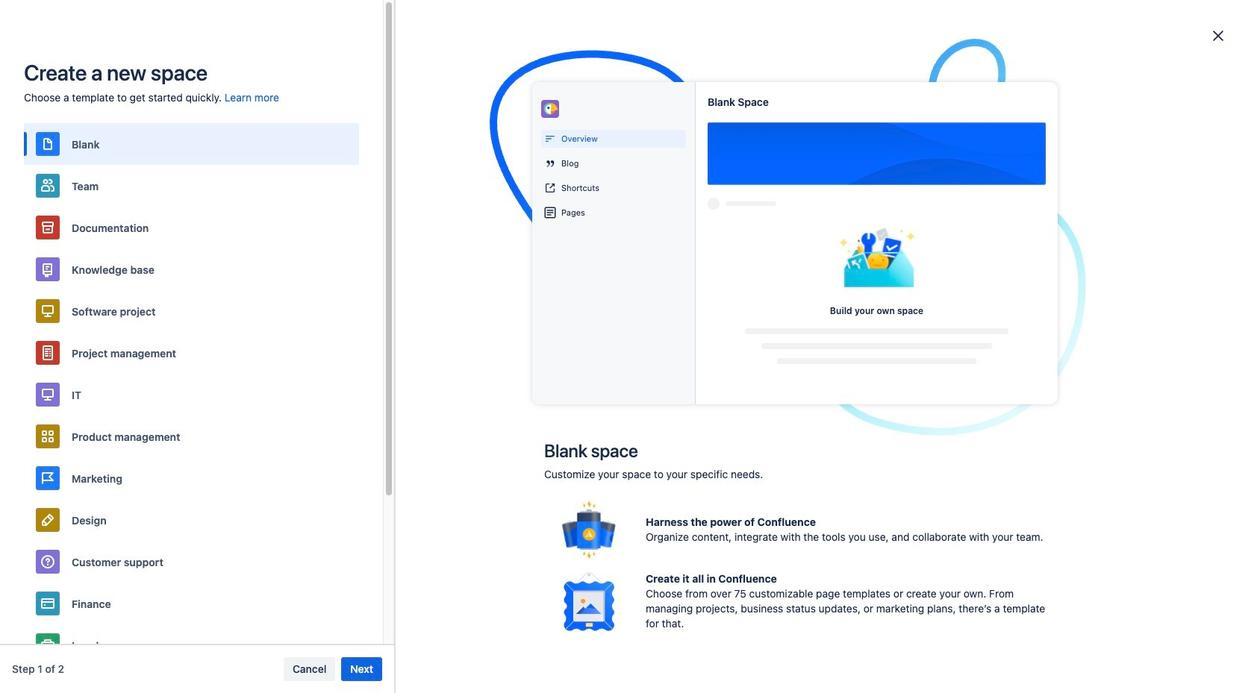 Task type: locate. For each thing, give the bounding box(es) containing it.
banner
[[0, 0, 1255, 42]]

Search field
[[971, 9, 1120, 32]]

list
[[1123, 7, 1246, 34]]

:map: image
[[582, 105, 600, 122], [582, 105, 600, 122]]

group
[[85, 66, 264, 200]]



Task type: describe. For each thing, give the bounding box(es) containing it.
close image
[[1210, 27, 1228, 45]]

:athletic_shoe: image
[[873, 105, 891, 122]]

:athletic_shoe: image
[[873, 105, 891, 122]]



